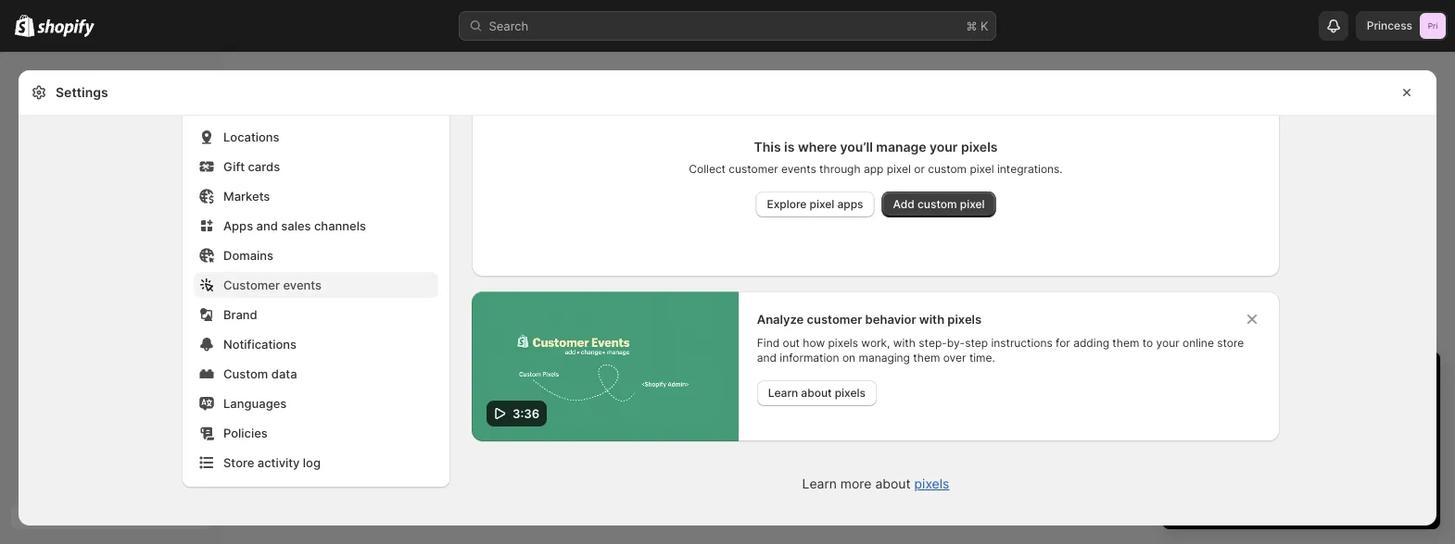 Task type: describe. For each thing, give the bounding box(es) containing it.
information
[[780, 352, 839, 365]]

pixel left integrations.
[[970, 163, 994, 176]]

this is where you'll manage your pixels collect customer events through app pixel or custom pixel integrations.
[[689, 139, 1063, 176]]

through
[[819, 163, 861, 176]]

learn more about pixels
[[802, 477, 949, 492]]

learn about pixels
[[768, 387, 866, 400]]

trial
[[1330, 368, 1363, 391]]

step
[[965, 337, 988, 350]]

customer
[[223, 278, 280, 292]]

store
[[223, 456, 254, 470]]

search
[[489, 19, 529, 33]]

learn for learn more about pixels
[[802, 477, 837, 492]]

learn for learn about pixels
[[768, 387, 798, 400]]

3
[[1221, 421, 1229, 435]]

manage
[[876, 139, 926, 155]]

add custom pixel
[[893, 198, 985, 211]]

day
[[1195, 368, 1227, 391]]

with inside find out how pixels work, with step-by-step instructions for adding them to your online store and information on managing them over time.
[[893, 337, 916, 350]]

switch to a paid plan and get: first 3 months for $1/month $50 app store credit
[[1181, 402, 1352, 454]]

$50 app store credit link
[[1196, 439, 1312, 454]]

gift
[[223, 159, 245, 174]]

settings dialog
[[19, 0, 1437, 526]]

policies
[[223, 426, 268, 441]]

notifications
[[223, 337, 297, 352]]

markets
[[223, 189, 270, 203]]

custom inside "this is where you'll manage your pixels collect customer events through app pixel or custom pixel integrations."
[[928, 163, 967, 176]]

plan
[[1276, 402, 1300, 417]]

your inside "this is where you'll manage your pixels collect customer events through app pixel or custom pixel integrations."
[[930, 139, 958, 155]]

to inside find out how pixels work, with step-by-step instructions for adding them to your online store and information on managing them over time.
[[1143, 337, 1153, 350]]

in
[[1266, 368, 1281, 391]]

explore pixel apps
[[767, 198, 863, 211]]

$50
[[1196, 439, 1218, 454]]

over
[[943, 352, 966, 365]]

add
[[893, 198, 915, 211]]

customer events
[[223, 278, 322, 292]]

switch
[[1181, 402, 1219, 417]]

work,
[[861, 337, 890, 350]]

time.
[[969, 352, 995, 365]]

pixels link
[[914, 477, 949, 492]]

$1/month
[[1298, 421, 1352, 435]]

store inside find out how pixels work, with step-by-step instructions for adding them to your online store and information on managing them over time.
[[1217, 337, 1244, 350]]

activity
[[257, 456, 300, 470]]

instructions
[[991, 337, 1053, 350]]

1 vertical spatial customer
[[807, 312, 862, 327]]

behavior
[[865, 312, 916, 327]]

pixels inside "this is where you'll manage your pixels collect customer events through app pixel or custom pixel integrations."
[[961, 139, 998, 155]]

and inside find out how pixels work, with step-by-step instructions for adding them to your online store and information on managing them over time.
[[757, 352, 777, 365]]

0 horizontal spatial them
[[913, 352, 940, 365]]

locations link
[[194, 124, 438, 150]]

find out how pixels work, with step-by-step instructions for adding them to your online store and information on managing them over time.
[[757, 337, 1244, 365]]

⌘ k
[[966, 19, 988, 33]]

apps and sales channels
[[223, 219, 366, 233]]

collect
[[689, 163, 726, 176]]

left
[[1232, 368, 1260, 391]]

this
[[754, 139, 781, 155]]

settings
[[56, 85, 108, 101]]

gift cards
[[223, 159, 280, 174]]

3:36 button
[[472, 292, 738, 442]]

pixel left or
[[887, 163, 911, 176]]

custom data link
[[194, 361, 438, 387]]

paid
[[1248, 402, 1272, 417]]

adding
[[1073, 337, 1109, 350]]

1 vertical spatial events
[[283, 278, 322, 292]]

store activity log
[[223, 456, 321, 470]]

apps
[[837, 198, 863, 211]]

managing
[[859, 352, 910, 365]]

find
[[757, 337, 780, 350]]

apps
[[223, 219, 253, 233]]

learn about pixels link
[[757, 381, 877, 407]]

0 vertical spatial with
[[919, 312, 945, 327]]

or
[[914, 163, 925, 176]]

for for $1/month
[[1278, 421, 1294, 435]]

online
[[1183, 337, 1214, 350]]

markets link
[[194, 184, 438, 209]]

analyze
[[757, 312, 804, 327]]

explore
[[767, 198, 807, 211]]

add custom pixel button
[[882, 192, 996, 218]]

you'll
[[840, 139, 873, 155]]



Task type: locate. For each thing, give the bounding box(es) containing it.
0 vertical spatial events
[[781, 163, 816, 176]]

for for adding
[[1056, 337, 1070, 350]]

0 horizontal spatial about
[[801, 387, 832, 400]]

your right manage
[[930, 139, 958, 155]]

out
[[783, 337, 800, 350]]

pixels inside learn about pixels link
[[835, 387, 866, 400]]

1 vertical spatial for
[[1278, 421, 1294, 435]]

learn down information
[[768, 387, 798, 400]]

integrations.
[[997, 163, 1063, 176]]

with up step-
[[919, 312, 945, 327]]

0 horizontal spatial with
[[893, 337, 916, 350]]

1 vertical spatial them
[[913, 352, 940, 365]]

2 horizontal spatial and
[[1303, 402, 1324, 417]]

pixels inside find out how pixels work, with step-by-step instructions for adding them to your online store and information on managing them over time.
[[828, 337, 858, 350]]

them
[[1113, 337, 1139, 350], [913, 352, 940, 365]]

1 vertical spatial about
[[875, 477, 911, 492]]

app inside switch to a paid plan and get: first 3 months for $1/month $50 app store credit
[[1222, 439, 1243, 454]]

1 horizontal spatial customer
[[807, 312, 862, 327]]

0 horizontal spatial events
[[283, 278, 322, 292]]

1 horizontal spatial and
[[757, 352, 777, 365]]

0 horizontal spatial learn
[[768, 387, 798, 400]]

channels
[[314, 219, 366, 233]]

2 vertical spatial and
[[1303, 402, 1324, 417]]

0 vertical spatial for
[[1056, 337, 1070, 350]]

1 horizontal spatial learn
[[802, 477, 837, 492]]

languages
[[223, 397, 287, 411]]

app
[[864, 163, 884, 176], [1222, 439, 1243, 454]]

1 vertical spatial learn
[[802, 477, 837, 492]]

languages link
[[194, 391, 438, 417]]

events
[[781, 163, 816, 176], [283, 278, 322, 292]]

data
[[271, 367, 297, 381]]

1 day left in your trial button
[[1162, 352, 1440, 391]]

0 horizontal spatial to
[[1143, 337, 1153, 350]]

customer down this
[[729, 163, 778, 176]]

0 horizontal spatial customer
[[729, 163, 778, 176]]

for down the plan
[[1278, 421, 1294, 435]]

1
[[1181, 368, 1189, 391]]

your left online
[[1156, 337, 1179, 350]]

1 horizontal spatial to
[[1223, 402, 1234, 417]]

customer up how
[[807, 312, 862, 327]]

k
[[981, 19, 988, 33]]

⌘
[[966, 19, 977, 33]]

analyze customer behavior with pixels
[[757, 312, 982, 327]]

app down '3'
[[1222, 439, 1243, 454]]

0 horizontal spatial store
[[1217, 337, 1244, 350]]

pixels right "more"
[[914, 477, 949, 492]]

custom
[[928, 163, 967, 176], [918, 198, 957, 211]]

to inside switch to a paid plan and get: first 3 months for $1/month $50 app store credit
[[1223, 402, 1234, 417]]

and inside switch to a paid plan and get: first 3 months for $1/month $50 app store credit
[[1303, 402, 1324, 417]]

domains link
[[194, 243, 438, 269]]

log
[[303, 456, 321, 470]]

for inside find out how pixels work, with step-by-step instructions for adding them to your online store and information on managing them over time.
[[1056, 337, 1070, 350]]

1 horizontal spatial for
[[1278, 421, 1294, 435]]

1 vertical spatial app
[[1222, 439, 1243, 454]]

app inside "this is where you'll manage your pixels collect customer events through app pixel or custom pixel integrations."
[[864, 163, 884, 176]]

get:
[[1328, 402, 1350, 417]]

0 vertical spatial about
[[801, 387, 832, 400]]

a
[[1238, 402, 1244, 417]]

and right 'apps'
[[256, 219, 278, 233]]

brand link
[[194, 302, 438, 328]]

custom
[[223, 367, 268, 381]]

1 horizontal spatial them
[[1113, 337, 1139, 350]]

notifications link
[[194, 332, 438, 358]]

0 horizontal spatial your
[[930, 139, 958, 155]]

is
[[784, 139, 795, 155]]

pixel
[[887, 163, 911, 176], [970, 163, 994, 176], [810, 198, 834, 211], [960, 198, 985, 211]]

1 vertical spatial with
[[893, 337, 916, 350]]

for left "adding"
[[1056, 337, 1070, 350]]

them down step-
[[913, 352, 940, 365]]

0 vertical spatial them
[[1113, 337, 1139, 350]]

more
[[840, 477, 872, 492]]

learn left "more"
[[802, 477, 837, 492]]

1 vertical spatial custom
[[918, 198, 957, 211]]

pixels up on
[[828, 337, 858, 350]]

1 horizontal spatial app
[[1222, 439, 1243, 454]]

customer inside "this is where you'll manage your pixels collect customer events through app pixel or custom pixel integrations."
[[729, 163, 778, 176]]

by-
[[947, 337, 965, 350]]

0 vertical spatial customer
[[729, 163, 778, 176]]

0 horizontal spatial and
[[256, 219, 278, 233]]

0 horizontal spatial app
[[864, 163, 884, 176]]

1 horizontal spatial store
[[1246, 439, 1276, 454]]

pixels up by- in the right of the page
[[948, 312, 982, 327]]

to
[[1143, 337, 1153, 350], [1223, 402, 1234, 417]]

0 horizontal spatial shopify image
[[15, 14, 35, 37]]

1 horizontal spatial about
[[875, 477, 911, 492]]

them right "adding"
[[1113, 337, 1139, 350]]

dialog
[[1444, 70, 1455, 526]]

customer
[[729, 163, 778, 176], [807, 312, 862, 327]]

gift cards link
[[194, 154, 438, 180]]

shopify image
[[15, 14, 35, 37], [37, 19, 95, 38]]

events down is
[[781, 163, 816, 176]]

2 horizontal spatial your
[[1286, 368, 1325, 391]]

store right online
[[1217, 337, 1244, 350]]

credit
[[1279, 439, 1312, 454]]

0 vertical spatial app
[[864, 163, 884, 176]]

and up $1/month
[[1303, 402, 1324, 417]]

0 horizontal spatial for
[[1056, 337, 1070, 350]]

step-
[[919, 337, 947, 350]]

for
[[1056, 337, 1070, 350], [1278, 421, 1294, 435]]

months
[[1232, 421, 1275, 435]]

0 vertical spatial your
[[930, 139, 958, 155]]

events inside "this is where you'll manage your pixels collect customer events through app pixel or custom pixel integrations."
[[781, 163, 816, 176]]

store activity log link
[[194, 450, 438, 476]]

custom right or
[[928, 163, 967, 176]]

cards
[[248, 159, 280, 174]]

your inside dropdown button
[[1286, 368, 1325, 391]]

pixel right add
[[960, 198, 985, 211]]

1 vertical spatial your
[[1156, 337, 1179, 350]]

0 vertical spatial to
[[1143, 337, 1153, 350]]

3:36
[[513, 407, 540, 421]]

and inside apps and sales channels link
[[256, 219, 278, 233]]

princess image
[[1420, 13, 1446, 39]]

custom inside button
[[918, 198, 957, 211]]

how
[[803, 337, 825, 350]]

1 horizontal spatial your
[[1156, 337, 1179, 350]]

1 day left in your trial
[[1181, 368, 1363, 391]]

custom right add
[[918, 198, 957, 211]]

your inside find out how pixels work, with step-by-step instructions for adding them to your online store and information on managing them over time.
[[1156, 337, 1179, 350]]

where
[[798, 139, 837, 155]]

store inside switch to a paid plan and get: first 3 months for $1/month $50 app store credit
[[1246, 439, 1276, 454]]

your right in
[[1286, 368, 1325, 391]]

to left online
[[1143, 337, 1153, 350]]

2 vertical spatial your
[[1286, 368, 1325, 391]]

about right "more"
[[875, 477, 911, 492]]

1 horizontal spatial with
[[919, 312, 945, 327]]

events down domains link
[[283, 278, 322, 292]]

about down information
[[801, 387, 832, 400]]

1 horizontal spatial shopify image
[[37, 19, 95, 38]]

and down the find
[[757, 352, 777, 365]]

explore pixel apps link
[[756, 192, 874, 218]]

brand
[[223, 308, 257, 322]]

on
[[842, 352, 856, 365]]

0 vertical spatial store
[[1217, 337, 1244, 350]]

1 vertical spatial store
[[1246, 439, 1276, 454]]

pixel left the 'apps'
[[810, 198, 834, 211]]

sales
[[281, 219, 311, 233]]

0 vertical spatial learn
[[768, 387, 798, 400]]

1 vertical spatial and
[[757, 352, 777, 365]]

1 vertical spatial to
[[1223, 402, 1234, 417]]

0 vertical spatial and
[[256, 219, 278, 233]]

domains
[[223, 248, 273, 263]]

app down "you'll"
[[864, 163, 884, 176]]

with
[[919, 312, 945, 327], [893, 337, 916, 350]]

custom data
[[223, 367, 297, 381]]

princess
[[1367, 19, 1412, 32]]

policies link
[[194, 421, 438, 447]]

customer events link
[[194, 272, 438, 298]]

pixels up integrations.
[[961, 139, 998, 155]]

to left a on the right bottom of page
[[1223, 402, 1234, 417]]

store
[[1217, 337, 1244, 350], [1246, 439, 1276, 454]]

and
[[256, 219, 278, 233], [757, 352, 777, 365], [1303, 402, 1324, 417]]

locations
[[223, 130, 280, 144]]

pixel inside button
[[960, 198, 985, 211]]

first
[[1196, 421, 1218, 435]]

1 horizontal spatial events
[[781, 163, 816, 176]]

pixels down on
[[835, 387, 866, 400]]

for inside switch to a paid plan and get: first 3 months for $1/month $50 app store credit
[[1278, 421, 1294, 435]]

apps and sales channels link
[[194, 213, 438, 239]]

your
[[930, 139, 958, 155], [1156, 337, 1179, 350], [1286, 368, 1325, 391]]

with up the managing
[[893, 337, 916, 350]]

store down "months" at the bottom right of the page
[[1246, 439, 1276, 454]]

0 vertical spatial custom
[[928, 163, 967, 176]]



Task type: vqa. For each thing, say whether or not it's contained in the screenshot.
Add another value TEXT BOX
no



